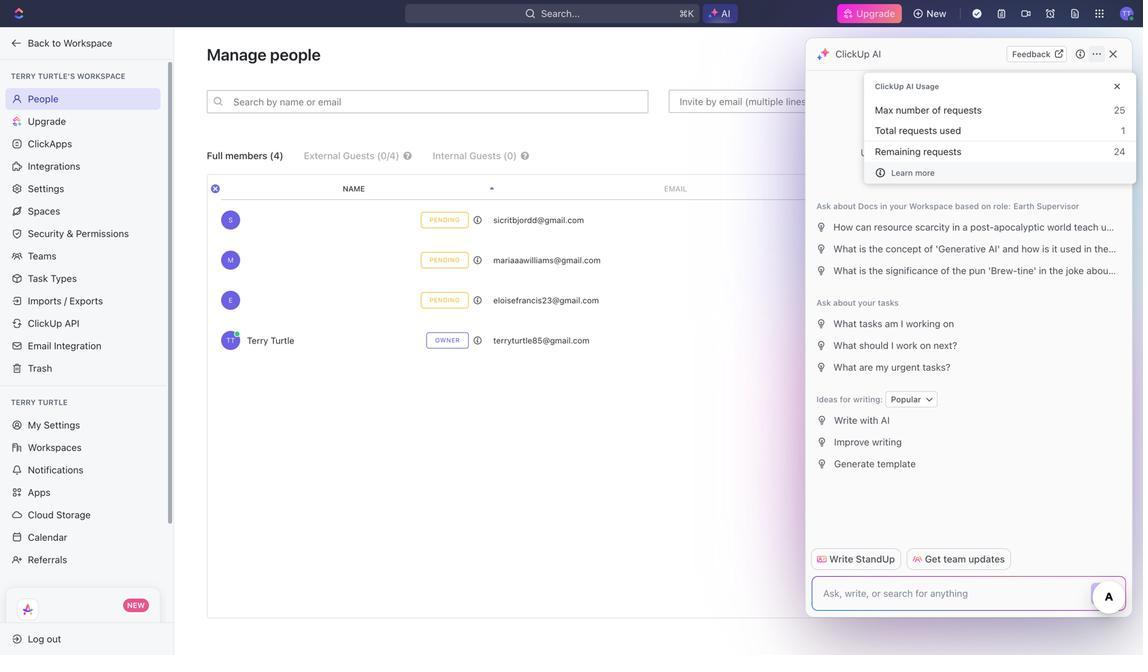 Task type: locate. For each thing, give the bounding box(es) containing it.
0 horizontal spatial your
[[858, 298, 876, 308]]

clickup inside ask ai to find or create anything use clickup ai to write for you, or answer questions about tasks and docs in your workspace.
[[880, 147, 913, 158]]

0 horizontal spatial upgrade link
[[5, 111, 161, 132]]

0 vertical spatial docs
[[952, 161, 973, 173]]

0 horizontal spatial learn more
[[892, 168, 935, 178]]

eloisefrancis23@gmail.com
[[493, 296, 599, 305]]

2 horizontal spatial your
[[985, 161, 1004, 173]]

to left invite
[[1041, 150, 1050, 161]]

is up ask about your tasks
[[860, 265, 867, 276]]

'brew-
[[989, 265, 1018, 276]]

(4)
[[270, 150, 284, 161]]

0 vertical spatial tasks
[[909, 161, 931, 173]]

what
[[834, 243, 857, 255], [834, 265, 857, 276], [834, 318, 857, 329], [834, 340, 857, 351], [834, 362, 857, 373]]

of down scarcity on the top of the page
[[924, 243, 933, 255]]

how down anything
[[1019, 150, 1038, 161]]

docs
[[952, 161, 973, 173], [858, 201, 878, 211]]

about down 'remaining'
[[883, 161, 907, 173]]

3 pending from the top
[[430, 297, 460, 304]]

notifications
[[28, 465, 83, 476]]

1 horizontal spatial workspace
[[910, 201, 953, 211]]

0 horizontal spatial for
[[840, 395, 851, 404]]

write down 'ideas for writing:'
[[834, 415, 858, 426]]

terry turtle
[[247, 336, 295, 346]]

requests up 'remaining requests'
[[899, 125, 937, 136]]

i right am
[[901, 318, 904, 329]]

pending for eloisefrancis23@gmail.com
[[430, 297, 460, 304]]

1 vertical spatial more
[[916, 168, 935, 178]]

1 vertical spatial learn
[[892, 168, 913, 178]]

and down context
[[1126, 265, 1142, 276]]

0 vertical spatial ask
[[865, 125, 890, 141]]

exports
[[70, 295, 103, 307]]

0 vertical spatial a
[[1078, 150, 1084, 161]]

1 horizontal spatial docs
[[952, 161, 973, 173]]

0 vertical spatial and
[[934, 161, 949, 173]]

1 horizontal spatial and
[[1003, 243, 1019, 255]]

urgent
[[892, 362, 920, 373]]

0 vertical spatial more
[[1088, 48, 1111, 59]]

imports / exports link
[[5, 290, 161, 312]]

1 vertical spatial docs
[[858, 201, 878, 211]]

clickup up max
[[875, 82, 904, 91]]

clickup for clickup ai usage
[[875, 82, 904, 91]]

workspace
[[63, 37, 112, 49], [910, 201, 953, 211]]

ask inside ask ai to find or create anything use clickup ai to write for you, or answer questions about tasks and docs in your workspace.
[[865, 125, 890, 141]]

total requests used
[[875, 125, 962, 136]]

0 horizontal spatial i
[[892, 340, 894, 351]]

a
[[1078, 150, 1084, 161], [963, 222, 968, 233]]

task types
[[28, 273, 77, 284]]

clickup down imports
[[28, 318, 62, 329]]

apps
[[28, 487, 51, 498]]

get team updates button
[[907, 549, 1011, 570]]

joke
[[1066, 265, 1084, 276]]

upgrade
[[857, 8, 896, 19], [28, 116, 66, 127]]

in down you,
[[976, 161, 983, 173]]

what is the concept of 'generative ai' and how is it used in the context
[[834, 243, 1144, 255]]

1 vertical spatial workspace
[[910, 201, 953, 211]]

log out button
[[5, 629, 162, 650]]

1 vertical spatial ask
[[817, 201, 831, 211]]

about left b
[[1114, 222, 1140, 233]]

number
[[896, 104, 930, 116]]

1 horizontal spatial upgrade link
[[838, 4, 902, 23]]

what inside what is the significance of the pun 'brew-tine' in the joke about ai and button
[[834, 265, 857, 276]]

0 horizontal spatial a
[[963, 222, 968, 233]]

2 vertical spatial and
[[1126, 265, 1142, 276]]

learn down 'remaining'
[[892, 168, 913, 178]]

1 what from the top
[[834, 243, 857, 255]]

teams
[[28, 250, 56, 262]]

a right invite
[[1078, 150, 1084, 161]]

is down can at the top right of the page
[[860, 243, 867, 255]]

1 horizontal spatial how
[[1019, 150, 1038, 161]]

2 vertical spatial on
[[920, 340, 931, 351]]

what inside what should i work on next? button
[[834, 340, 857, 351]]

workspace right back
[[63, 37, 112, 49]]

on left role:
[[982, 201, 991, 211]]

and inside ask ai to find or create anything use clickup ai to write for you, or answer questions about tasks and docs in your workspace.
[[934, 161, 949, 173]]

1 horizontal spatial upgrade
[[857, 8, 896, 19]]

2 what from the top
[[834, 265, 857, 276]]

1
[[1121, 125, 1126, 136]]

to left write
[[926, 147, 934, 158]]

of down 'generative
[[941, 265, 950, 276]]

your down you,
[[985, 161, 1004, 173]]

task
[[28, 273, 48, 284]]

in inside ask ai to find or create anything use clickup ai to write for you, or answer questions about tasks and docs in your workspace.
[[976, 161, 983, 173]]

0 vertical spatial for
[[959, 147, 971, 158]]

upgrade up clickup ai
[[857, 8, 896, 19]]

clickup for clickup ai
[[836, 48, 870, 60]]

how left can at the top right of the page
[[834, 222, 853, 233]]

how inside button
[[834, 222, 853, 233]]

and right ai'
[[1003, 243, 1019, 255]]

1 vertical spatial your
[[890, 201, 907, 211]]

1 horizontal spatial on
[[943, 318, 954, 329]]

tasks left am
[[860, 318, 883, 329]]

learn more right feedback
[[1061, 48, 1111, 59]]

generate template
[[834, 458, 916, 470]]

1 horizontal spatial learn more
[[1061, 48, 1111, 59]]

0 horizontal spatial new
[[127, 601, 145, 610]]

0 vertical spatial workspace
[[63, 37, 112, 49]]

what tasks am i working on button
[[812, 313, 1127, 335]]

0 vertical spatial requests
[[944, 104, 982, 116]]

a left post-
[[963, 222, 968, 233]]

1 horizontal spatial used
[[1061, 243, 1082, 255]]

1 vertical spatial how
[[834, 222, 853, 233]]

what inside what are my urgent tasks? button
[[834, 362, 857, 373]]

0 vertical spatial or
[[955, 125, 968, 141]]

0 horizontal spatial workspace
[[63, 37, 112, 49]]

1 vertical spatial of
[[924, 243, 933, 255]]

write left standup
[[830, 554, 854, 565]]

0 vertical spatial new
[[927, 8, 947, 19]]

1 vertical spatial and
[[1003, 243, 1019, 255]]

what for what is the concept of 'generative ai' and how is it used in the context
[[834, 243, 857, 255]]

4 what from the top
[[834, 340, 857, 351]]

clickup up invite by email (multiple lines and csv accepted) text field
[[836, 48, 870, 60]]

ai left usage
[[906, 82, 914, 91]]

storage
[[56, 509, 91, 521]]

1 vertical spatial a
[[963, 222, 968, 233]]

team
[[944, 554, 966, 565]]

0 horizontal spatial how
[[834, 222, 853, 233]]

of up find
[[932, 104, 941, 116]]

how
[[1022, 243, 1040, 255]]

ai right with
[[881, 415, 890, 426]]

i left work on the right bottom of the page
[[892, 340, 894, 351]]

used
[[940, 125, 962, 136], [1061, 243, 1082, 255]]

upgrade link
[[838, 4, 902, 23], [5, 111, 161, 132]]

and inside what is the significance of the pun 'brew-tine' in the joke about ai and button
[[1126, 265, 1142, 276]]

2 vertical spatial pending
[[430, 297, 460, 304]]

0 vertical spatial learn more
[[1061, 48, 1111, 59]]

what for what should i work on next?
[[834, 340, 857, 351]]

and inside what is the concept of 'generative ai' and how is it used in the context button
[[1003, 243, 1019, 255]]

supervisor
[[1037, 201, 1080, 211]]

imports / exports
[[28, 295, 103, 307]]

ai'
[[989, 243, 1000, 255]]

with
[[860, 415, 879, 426]]

full members (4)
[[207, 150, 284, 161]]

⏎ button
[[1092, 583, 1118, 605]]

1 vertical spatial used
[[1061, 243, 1082, 255]]

what is the significance of the pun 'brew-tine' in the joke about ai and 
[[834, 265, 1144, 276]]

learn more down 'remaining requests'
[[892, 168, 935, 178]]

manage people
[[207, 45, 321, 64]]

permissions
[[76, 228, 129, 239]]

your up resource
[[890, 201, 907, 211]]

0 horizontal spatial or
[[955, 125, 968, 141]]

sicritbjordd@gmail.com
[[493, 215, 584, 225]]

or right you,
[[993, 147, 1002, 158]]

requests for total requests used
[[899, 125, 937, 136]]

upgrade link up clickup ai
[[838, 4, 902, 23]]

clickup inside 'link'
[[28, 318, 62, 329]]

used up write
[[940, 125, 962, 136]]

about up what tasks am i working on
[[834, 298, 856, 308]]

docs down write
[[952, 161, 973, 173]]

new
[[927, 8, 947, 19], [127, 601, 145, 610]]

security
[[28, 228, 64, 239]]

0 vertical spatial upgrade
[[857, 8, 896, 19]]

25
[[1114, 104, 1126, 116]]

the
[[869, 243, 883, 255], [1095, 243, 1109, 255], [869, 265, 883, 276], [953, 265, 967, 276], [1050, 265, 1064, 276]]

24
[[1114, 146, 1126, 157]]

how can resource scarcity in a post-apocalyptic world teach us about b button
[[812, 216, 1144, 238]]

/
[[64, 295, 67, 307]]

1 vertical spatial upgrade
[[28, 116, 66, 127]]

tasks inside ask ai to find or create anything use clickup ai to write for you, or answer questions about tasks and docs in your workspace.
[[909, 161, 931, 173]]

what inside what is the concept of 'generative ai' and how is it used in the context button
[[834, 243, 857, 255]]

full members (4) button
[[207, 150, 284, 161]]

0 vertical spatial your
[[985, 161, 1004, 173]]

requests down find
[[924, 146, 962, 157]]

in up resource
[[881, 201, 888, 211]]

about
[[883, 161, 907, 173], [834, 201, 856, 211], [1114, 222, 1140, 233], [1087, 265, 1112, 276], [834, 298, 856, 308]]

2 vertical spatial your
[[858, 298, 876, 308]]

imports
[[28, 295, 62, 307]]

s
[[229, 216, 233, 224]]

remaining
[[875, 146, 921, 157]]

0 horizontal spatial more
[[916, 168, 935, 178]]

to inside button
[[52, 37, 61, 49]]

0 horizontal spatial and
[[934, 161, 949, 173]]

earth
[[1014, 201, 1035, 211]]

tasks down 'remaining requests'
[[909, 161, 931, 173]]

tasks
[[909, 161, 931, 173], [878, 298, 899, 308], [860, 318, 883, 329]]

0 horizontal spatial learn
[[892, 168, 913, 178]]

workspaces
[[28, 442, 82, 453]]

more right feedback button
[[1088, 48, 1111, 59]]

the left significance
[[869, 265, 883, 276]]

on right work on the right bottom of the page
[[920, 340, 931, 351]]

what left are
[[834, 362, 857, 373]]

clickapps
[[28, 138, 72, 149]]

Invite by email (multiple lines and CSV accepted) text field
[[669, 90, 967, 113]]

the left pun
[[953, 265, 967, 276]]

teams link
[[5, 245, 161, 267]]

0 horizontal spatial used
[[940, 125, 962, 136]]

1 horizontal spatial new
[[927, 8, 947, 19]]

1 vertical spatial i
[[892, 340, 894, 351]]

1 horizontal spatial or
[[993, 147, 1002, 158]]

how to invite a guest link
[[1019, 150, 1111, 162]]

0 vertical spatial pending
[[430, 216, 460, 224]]

on up the next?
[[943, 318, 954, 329]]

us
[[1102, 222, 1112, 233]]

1 horizontal spatial more
[[1088, 48, 1111, 59]]

what up ask about your tasks
[[834, 265, 857, 276]]

of for significance
[[941, 265, 950, 276]]

1 vertical spatial tasks
[[878, 298, 899, 308]]

2 vertical spatial tasks
[[860, 318, 883, 329]]

learn right feedback
[[1061, 48, 1086, 59]]

tasks up am
[[878, 298, 899, 308]]

1 vertical spatial for
[[840, 395, 851, 404]]

2 horizontal spatial on
[[982, 201, 991, 211]]

to up 'remaining requests'
[[910, 125, 923, 141]]

0 vertical spatial learn
[[1061, 48, 1086, 59]]

1 vertical spatial pending
[[430, 257, 460, 264]]

writing
[[872, 437, 902, 448]]

in down teach
[[1085, 243, 1092, 255]]

0 vertical spatial i
[[901, 318, 904, 329]]

workspace up scarcity on the top of the page
[[910, 201, 953, 211]]

write for write standup
[[830, 554, 854, 565]]

the down us
[[1095, 243, 1109, 255]]

settings up "workspaces"
[[44, 420, 80, 431]]

2 vertical spatial of
[[941, 265, 950, 276]]

1 vertical spatial requests
[[899, 125, 937, 136]]

ask for ask ai to find or create anything
[[865, 125, 890, 141]]

for right ideas
[[840, 395, 851, 404]]

your up what tasks am i working on
[[858, 298, 876, 308]]

0 horizontal spatial upgrade
[[28, 116, 66, 127]]

for left you,
[[959, 147, 971, 158]]

ai up clickup ai usage
[[873, 48, 881, 60]]

1 vertical spatial settings
[[44, 420, 80, 431]]

what down ask about your tasks
[[834, 318, 857, 329]]

2 horizontal spatial and
[[1126, 265, 1142, 276]]

more down 'remaining requests'
[[916, 168, 935, 178]]

new inside button
[[927, 8, 947, 19]]

2 vertical spatial requests
[[924, 146, 962, 157]]

people link
[[5, 88, 161, 110]]

or right find
[[955, 125, 968, 141]]

write with ai
[[834, 415, 890, 426]]

referrals
[[28, 554, 67, 566]]

0 vertical spatial of
[[932, 104, 941, 116]]

upgrade up clickapps
[[28, 116, 66, 127]]

clickup api link
[[5, 313, 161, 335]]

1 horizontal spatial for
[[959, 147, 971, 158]]

ask for ask about docs in your workspace based on role:
[[817, 201, 831, 211]]

the down can at the top right of the page
[[869, 243, 883, 255]]

requests up find
[[944, 104, 982, 116]]

0 vertical spatial write
[[834, 415, 858, 426]]

tasks inside button
[[860, 318, 883, 329]]

5 what from the top
[[834, 362, 857, 373]]

upgrade link up clickapps link
[[5, 111, 161, 132]]

and
[[934, 161, 949, 173], [1003, 243, 1019, 255], [1126, 265, 1142, 276]]

ai down context
[[1115, 265, 1124, 276]]

to
[[52, 37, 61, 49], [910, 125, 923, 141], [926, 147, 934, 158], [1041, 150, 1050, 161]]

ask
[[865, 125, 890, 141], [817, 201, 831, 211], [817, 298, 831, 308]]

0 vertical spatial settings
[[28, 183, 64, 194]]

ai
[[873, 48, 881, 60], [906, 82, 914, 91], [893, 125, 907, 141], [915, 147, 923, 158], [1115, 265, 1124, 276], [881, 415, 890, 426]]

how
[[1019, 150, 1038, 161], [834, 222, 853, 233]]

clickup down total
[[880, 147, 913, 158]]

0 horizontal spatial on
[[920, 340, 931, 351]]

write for write with ai
[[834, 415, 858, 426]]

1 vertical spatial write
[[830, 554, 854, 565]]

what left should
[[834, 340, 857, 351]]

improve
[[834, 437, 870, 448]]

improve writing
[[834, 437, 902, 448]]

clickup ai
[[836, 48, 881, 60]]

1 horizontal spatial your
[[890, 201, 907, 211]]

2 pending from the top
[[430, 257, 460, 264]]

guest
[[1086, 150, 1111, 161]]

for
[[959, 147, 971, 158], [840, 395, 851, 404]]

to right back
[[52, 37, 61, 49]]

what inside what tasks am i working on button
[[834, 318, 857, 329]]

0 vertical spatial how
[[1019, 150, 1038, 161]]

working
[[906, 318, 941, 329]]

and down write
[[934, 161, 949, 173]]

docs up can at the top right of the page
[[858, 201, 878, 211]]

used right it
[[1061, 243, 1082, 255]]

what down can at the top right of the page
[[834, 243, 857, 255]]

settings up spaces
[[28, 183, 64, 194]]

Search by name or email text field
[[207, 90, 649, 113]]

1 vertical spatial or
[[993, 147, 1002, 158]]

2 vertical spatial ask
[[817, 298, 831, 308]]

3 what from the top
[[834, 318, 857, 329]]



Task type: vqa. For each thing, say whether or not it's contained in the screenshot.
the List
no



Task type: describe. For each thing, give the bounding box(es) containing it.
max
[[875, 104, 894, 116]]

get
[[925, 554, 941, 565]]

tine'
[[1018, 265, 1037, 276]]

based
[[955, 201, 979, 211]]

settings link
[[5, 178, 161, 200]]

m
[[228, 256, 234, 264]]

Ask, write, or search for anything text field
[[824, 587, 1082, 601]]

is for what is the concept of 'generative ai' and how is it used in the context
[[860, 243, 867, 255]]

in up 'generative
[[953, 222, 960, 233]]

questions
[[1037, 147, 1078, 158]]

1 pending from the top
[[430, 216, 460, 224]]

log
[[28, 634, 44, 645]]

email integration
[[28, 340, 101, 352]]

write standup
[[830, 554, 895, 565]]

&
[[67, 228, 73, 239]]

what are my urgent tasks? button
[[812, 357, 1127, 378]]

the left 'joke'
[[1050, 265, 1064, 276]]

mariaaawilliams@gmail.com
[[493, 256, 601, 265]]

post-
[[971, 222, 994, 233]]

0 horizontal spatial docs
[[858, 201, 878, 211]]

log out
[[28, 634, 61, 645]]

what for what tasks am i working on
[[834, 318, 857, 329]]

e
[[229, 296, 233, 304]]

clickapps link
[[5, 133, 161, 155]]

writing:
[[854, 395, 883, 404]]

total
[[875, 125, 897, 136]]

workspaces link
[[5, 437, 161, 459]]

turtle
[[271, 336, 295, 346]]

your inside ask ai to find or create anything use clickup ai to write for you, or answer questions about tasks and docs in your workspace.
[[985, 161, 1004, 173]]

remaining requests
[[875, 146, 962, 157]]

resource
[[874, 222, 913, 233]]

1 horizontal spatial learn
[[1061, 48, 1086, 59]]

about right 'joke'
[[1087, 265, 1112, 276]]

ask about your tasks
[[817, 298, 899, 308]]

max number of requests
[[875, 104, 982, 116]]

referrals link
[[5, 549, 161, 571]]

write
[[936, 147, 957, 158]]

docs inside ask ai to find or create anything use clickup ai to write for you, or answer questions about tasks and docs in your workspace.
[[952, 161, 973, 173]]

ai up learn more link
[[915, 147, 923, 158]]

template
[[878, 458, 916, 470]]

use
[[861, 147, 878, 158]]

write standup button
[[811, 549, 901, 570]]

1 horizontal spatial i
[[901, 318, 904, 329]]

⏎
[[1100, 588, 1109, 600]]

calendar link
[[5, 527, 161, 549]]

work
[[897, 340, 918, 351]]

upgrade for the topmost upgrade link
[[857, 8, 896, 19]]

1 vertical spatial upgrade link
[[5, 111, 161, 132]]

a inside button
[[963, 222, 968, 233]]

clickup api
[[28, 318, 79, 329]]

about inside ask ai to find or create anything use clickup ai to write for you, or answer questions about tasks and docs in your workspace.
[[883, 161, 907, 173]]

am
[[885, 318, 899, 329]]

clickup for clickup api
[[28, 318, 62, 329]]

context
[[1112, 243, 1144, 255]]

next?
[[934, 340, 958, 351]]

of for concept
[[924, 243, 933, 255]]

owner
[[435, 337, 460, 344]]

ai up 'remaining'
[[893, 125, 907, 141]]

tt
[[226, 337, 235, 344]]

security & permissions link
[[5, 223, 161, 245]]

1 vertical spatial on
[[943, 318, 954, 329]]

people
[[28, 93, 59, 104]]

ideas
[[817, 395, 838, 404]]

security & permissions
[[28, 228, 129, 239]]

1 vertical spatial learn more
[[892, 168, 935, 178]]

in right the tine'
[[1039, 265, 1047, 276]]

feedback
[[1013, 49, 1051, 59]]

back to workspace
[[28, 37, 112, 49]]

what for what are my urgent tasks?
[[834, 362, 857, 373]]

1 vertical spatial new
[[127, 601, 145, 610]]

terryturtle85@gmail.com
[[493, 336, 590, 345]]

manage
[[207, 45, 267, 64]]

usage
[[916, 82, 940, 91]]

apocalyptic
[[994, 222, 1045, 233]]

find
[[926, 125, 952, 141]]

is left it
[[1043, 243, 1050, 255]]

ask about docs in your workspace based on role: earth supervisor
[[817, 201, 1080, 211]]

clickup ai usage
[[875, 82, 940, 91]]

used inside button
[[1061, 243, 1082, 255]]

should
[[860, 340, 889, 351]]

standup
[[856, 554, 895, 565]]

people
[[270, 45, 321, 64]]

what for what is the significance of the pun 'brew-tine' in the joke about ai and 
[[834, 265, 857, 276]]

email
[[28, 340, 51, 352]]

how for how to invite a guest
[[1019, 150, 1038, 161]]

teach
[[1074, 222, 1099, 233]]

for inside ask ai to find or create anything use clickup ai to write for you, or answer questions about tasks and docs in your workspace.
[[959, 147, 971, 158]]

answer
[[1004, 147, 1034, 158]]

about up can at the top right of the page
[[834, 201, 856, 211]]

0 vertical spatial on
[[982, 201, 991, 211]]

1 horizontal spatial a
[[1078, 150, 1084, 161]]

world
[[1048, 222, 1072, 233]]

requests for remaining requests
[[924, 146, 962, 157]]

what should i work on next?
[[834, 340, 958, 351]]

my settings
[[28, 420, 80, 431]]

back
[[28, 37, 50, 49]]

what should i work on next? button
[[812, 335, 1127, 357]]

how for how can resource scarcity in a post-apocalyptic world teach us about b
[[834, 222, 853, 233]]

what are my urgent tasks?
[[834, 362, 951, 373]]

0 vertical spatial upgrade link
[[838, 4, 902, 23]]

pending for mariaaawilliams@gmail.com
[[430, 257, 460, 264]]

is for what is the significance of the pun 'brew-tine' in the joke about ai and 
[[860, 265, 867, 276]]

it
[[1052, 243, 1058, 255]]

my
[[876, 362, 889, 373]]

terry
[[247, 336, 268, 346]]

updates
[[969, 554, 1005, 565]]

what is the concept of 'generative ai' and how is it used in the context button
[[812, 238, 1144, 260]]

0 vertical spatial used
[[940, 125, 962, 136]]

write with ai button
[[813, 410, 1126, 432]]

you,
[[973, 147, 991, 158]]

how can resource scarcity in a post-apocalyptic world teach us about b
[[834, 222, 1144, 233]]

my settings link
[[5, 415, 161, 436]]

upgrade for upgrade link to the bottom
[[28, 116, 66, 127]]

apps link
[[5, 482, 161, 504]]

workspace inside back to workspace button
[[63, 37, 112, 49]]

spaces
[[28, 206, 60, 217]]

integrations link
[[5, 156, 161, 177]]

spaces link
[[5, 200, 161, 222]]

notifications link
[[5, 459, 161, 481]]

ideas for writing:
[[817, 395, 883, 404]]



